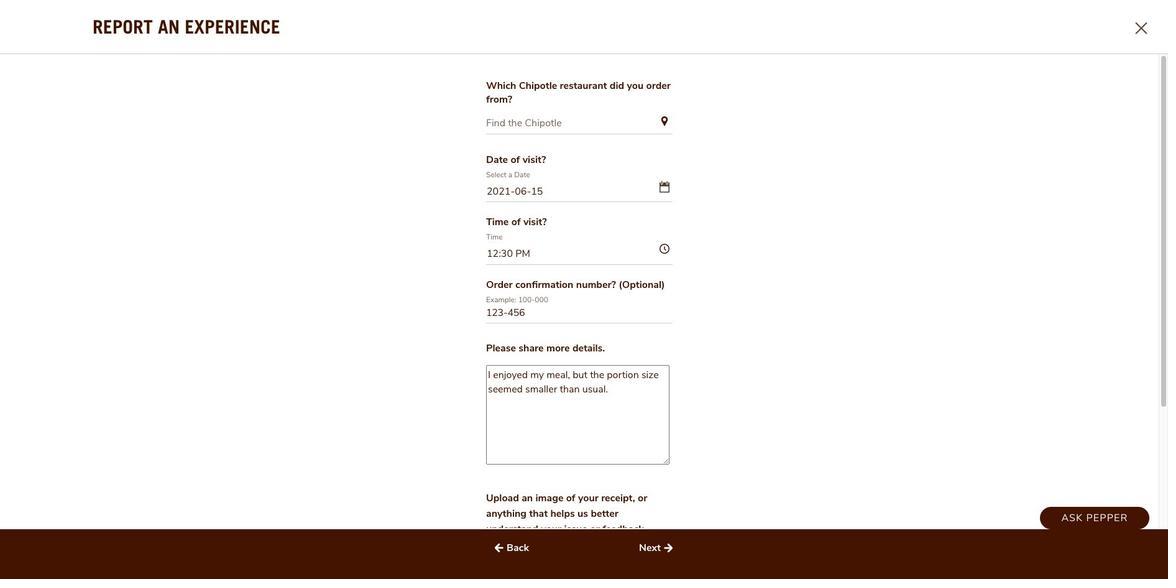 Task type: locate. For each thing, give the bounding box(es) containing it.
find a chipotle image
[[926, 51, 941, 66]]

report an experience close image
[[1136, 22, 1148, 34]]

time image
[[660, 244, 670, 254]]

back image
[[492, 541, 507, 555]]

next image
[[661, 541, 676, 555]]

heading
[[1059, 53, 1118, 64]]

None field
[[486, 117, 673, 134]]

None text field
[[486, 306, 673, 324]]

Select a Date text field
[[486, 181, 673, 202]]



Task type: describe. For each thing, give the bounding box(es) containing it.
chipotle mexican grill image
[[15, 39, 55, 78]]

Select time text field
[[486, 244, 673, 265]]

select a date image
[[660, 181, 670, 193]]

add to bag image
[[1130, 44, 1160, 73]]

sign in image
[[1029, 44, 1059, 73]]

Comment text field
[[486, 365, 670, 465]]



Task type: vqa. For each thing, say whether or not it's contained in the screenshot.
the Veggie definition
no



